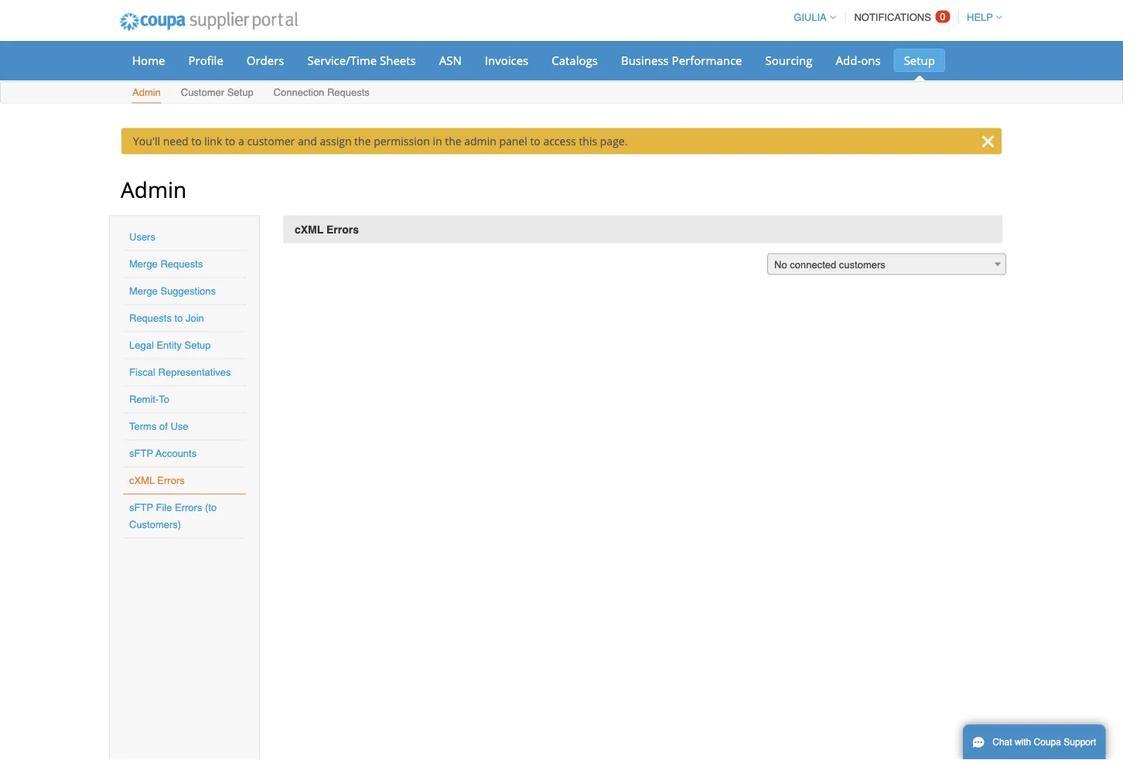 Task type: describe. For each thing, give the bounding box(es) containing it.
remit-to
[[129, 394, 169, 405]]

home link
[[122, 49, 175, 72]]

merge for merge suggestions
[[129, 285, 158, 297]]

(to
[[205, 502, 217, 514]]

sftp accounts
[[129, 448, 197, 460]]

and
[[298, 134, 317, 149]]

representatives
[[158, 367, 231, 378]]

service/time sheets
[[308, 52, 416, 68]]

help
[[967, 12, 993, 23]]

merge suggestions link
[[129, 285, 216, 297]]

0 vertical spatial admin
[[132, 87, 161, 98]]

fiscal
[[129, 367, 155, 378]]

sftp file errors (to customers)
[[129, 502, 217, 531]]

add-ons link
[[826, 49, 891, 72]]

legal entity setup
[[129, 340, 211, 351]]

performance
[[672, 52, 742, 68]]

cxml errors link
[[129, 475, 185, 487]]

chat with coupa support
[[993, 737, 1097, 748]]

0 horizontal spatial cxml
[[129, 475, 155, 487]]

remit-
[[129, 394, 159, 405]]

1 vertical spatial admin
[[121, 174, 187, 204]]

sourcing link
[[755, 49, 823, 72]]

this
[[579, 134, 597, 149]]

orders link
[[237, 49, 294, 72]]

customers)
[[129, 519, 181, 531]]

to left join
[[174, 313, 183, 324]]

errors inside "sftp file errors (to customers)"
[[175, 502, 202, 514]]

1 horizontal spatial cxml errors
[[295, 223, 359, 236]]

requests to join link
[[129, 313, 204, 324]]

sftp for sftp file errors (to customers)
[[129, 502, 153, 514]]

merge for merge requests
[[129, 258, 158, 270]]

sftp file errors (to customers) link
[[129, 502, 217, 531]]

requests to join
[[129, 313, 204, 324]]

catalogs link
[[542, 49, 608, 72]]

legal entity setup link
[[129, 340, 211, 351]]

use
[[171, 421, 188, 432]]

terms
[[129, 421, 157, 432]]

asn
[[439, 52, 462, 68]]

support
[[1064, 737, 1097, 748]]

customer
[[181, 87, 224, 98]]

panel
[[499, 134, 527, 149]]

to left a
[[225, 134, 235, 149]]

fiscal representatives link
[[129, 367, 231, 378]]

No connected customers field
[[767, 253, 1007, 276]]

you'll need to link to a customer and assign the permission in the admin panel to access this page.
[[133, 134, 628, 149]]

help link
[[960, 12, 1003, 23]]

file
[[156, 502, 172, 514]]

to right panel
[[530, 134, 541, 149]]

navigation containing notifications 0
[[787, 2, 1003, 32]]

customer
[[247, 134, 295, 149]]

merge requests
[[129, 258, 203, 270]]

business
[[621, 52, 669, 68]]

access
[[543, 134, 576, 149]]

0 horizontal spatial cxml errors
[[129, 475, 185, 487]]

page.
[[600, 134, 628, 149]]

users
[[129, 231, 155, 243]]

notifications
[[854, 12, 931, 23]]

profile link
[[178, 49, 233, 72]]

service/time sheets link
[[297, 49, 426, 72]]

accounts
[[156, 448, 197, 460]]

sftp accounts link
[[129, 448, 197, 460]]

ons
[[861, 52, 881, 68]]

invoices
[[485, 52, 529, 68]]

a
[[238, 134, 244, 149]]

add-
[[836, 52, 861, 68]]

to
[[159, 394, 169, 405]]

0 vertical spatial errors
[[326, 223, 359, 236]]

sourcing
[[766, 52, 813, 68]]

invoices link
[[475, 49, 539, 72]]

legal
[[129, 340, 154, 351]]

requests for connection requests
[[327, 87, 370, 98]]

1 horizontal spatial cxml
[[295, 223, 324, 236]]

no connected customers
[[774, 259, 886, 271]]



Task type: vqa. For each thing, say whether or not it's contained in the screenshot.
No connected customers text field at the right top of page
yes



Task type: locate. For each thing, give the bounding box(es) containing it.
1 the from the left
[[354, 134, 371, 149]]

giulia
[[794, 12, 827, 23]]

connected
[[790, 259, 836, 271]]

chat
[[993, 737, 1012, 748]]

navigation
[[787, 2, 1003, 32]]

1 sftp from the top
[[129, 448, 153, 460]]

requests up suggestions
[[160, 258, 203, 270]]

remit-to link
[[129, 394, 169, 405]]

cxml
[[295, 223, 324, 236], [129, 475, 155, 487]]

merge down merge requests link
[[129, 285, 158, 297]]

join
[[186, 313, 204, 324]]

setup right the customer
[[227, 87, 254, 98]]

0 vertical spatial setup
[[904, 52, 935, 68]]

cxml errors
[[295, 223, 359, 236], [129, 475, 185, 487]]

connection requests
[[274, 87, 370, 98]]

2 sftp from the top
[[129, 502, 153, 514]]

notifications 0
[[854, 11, 946, 23]]

link
[[204, 134, 222, 149]]

setup down join
[[185, 340, 211, 351]]

0 vertical spatial merge
[[129, 258, 158, 270]]

0
[[940, 11, 946, 22]]

no
[[774, 259, 787, 271]]

with
[[1015, 737, 1031, 748]]

1 vertical spatial merge
[[129, 285, 158, 297]]

sheets
[[380, 52, 416, 68]]

1 vertical spatial errors
[[157, 475, 185, 487]]

of
[[159, 421, 168, 432]]

in
[[433, 134, 442, 149]]

requests down 'service/time'
[[327, 87, 370, 98]]

requests for merge requests
[[160, 258, 203, 270]]

admin
[[464, 134, 497, 149]]

admin down home link
[[132, 87, 161, 98]]

1 merge from the top
[[129, 258, 158, 270]]

orders
[[247, 52, 284, 68]]

to left link
[[191, 134, 202, 149]]

connection
[[274, 87, 324, 98]]

customer setup
[[181, 87, 254, 98]]

sftp
[[129, 448, 153, 460], [129, 502, 153, 514]]

2 vertical spatial requests
[[129, 313, 172, 324]]

0 horizontal spatial setup
[[185, 340, 211, 351]]

requests
[[327, 87, 370, 98], [160, 258, 203, 270], [129, 313, 172, 324]]

2 the from the left
[[445, 134, 462, 149]]

admin down you'll
[[121, 174, 187, 204]]

sftp down terms
[[129, 448, 153, 460]]

1 vertical spatial requests
[[160, 258, 203, 270]]

business performance link
[[611, 49, 752, 72]]

the right assign
[[354, 134, 371, 149]]

terms of use link
[[129, 421, 188, 432]]

users link
[[129, 231, 155, 243]]

merge
[[129, 258, 158, 270], [129, 285, 158, 297]]

to
[[191, 134, 202, 149], [225, 134, 235, 149], [530, 134, 541, 149], [174, 313, 183, 324]]

0 vertical spatial cxml
[[295, 223, 324, 236]]

connection requests link
[[273, 83, 370, 103]]

merge requests link
[[129, 258, 203, 270]]

sftp inside "sftp file errors (to customers)"
[[129, 502, 153, 514]]

sftp for sftp accounts
[[129, 448, 153, 460]]

home
[[132, 52, 165, 68]]

2 vertical spatial setup
[[185, 340, 211, 351]]

giulia link
[[787, 12, 836, 23]]

coupa
[[1034, 737, 1061, 748]]

customers
[[839, 259, 886, 271]]

customer setup link
[[180, 83, 254, 103]]

setup
[[904, 52, 935, 68], [227, 87, 254, 98], [185, 340, 211, 351]]

0 vertical spatial requests
[[327, 87, 370, 98]]

1 vertical spatial sftp
[[129, 502, 153, 514]]

merge down users link
[[129, 258, 158, 270]]

merge suggestions
[[129, 285, 216, 297]]

the right in
[[445, 134, 462, 149]]

suggestions
[[160, 285, 216, 297]]

need
[[163, 134, 188, 149]]

you'll
[[133, 134, 160, 149]]

1 vertical spatial cxml errors
[[129, 475, 185, 487]]

1 vertical spatial cxml
[[129, 475, 155, 487]]

chat with coupa support button
[[963, 725, 1106, 760]]

assign
[[320, 134, 352, 149]]

0 horizontal spatial the
[[354, 134, 371, 149]]

profile
[[188, 52, 223, 68]]

errors
[[326, 223, 359, 236], [157, 475, 185, 487], [175, 502, 202, 514]]

business performance
[[621, 52, 742, 68]]

fiscal representatives
[[129, 367, 231, 378]]

coupa supplier portal image
[[109, 2, 308, 41]]

1 vertical spatial setup
[[227, 87, 254, 98]]

1 horizontal spatial the
[[445, 134, 462, 149]]

terms of use
[[129, 421, 188, 432]]

admin
[[132, 87, 161, 98], [121, 174, 187, 204]]

No connected customers text field
[[768, 254, 1006, 276]]

permission
[[374, 134, 430, 149]]

service/time
[[308, 52, 377, 68]]

sftp up customers)
[[129, 502, 153, 514]]

asn link
[[429, 49, 472, 72]]

the
[[354, 134, 371, 149], [445, 134, 462, 149]]

requests up the legal
[[129, 313, 172, 324]]

2 horizontal spatial setup
[[904, 52, 935, 68]]

catalogs
[[552, 52, 598, 68]]

setup link
[[894, 49, 945, 72]]

admin link
[[132, 83, 162, 103]]

2 merge from the top
[[129, 285, 158, 297]]

2 vertical spatial errors
[[175, 502, 202, 514]]

entity
[[157, 340, 182, 351]]

0 vertical spatial cxml errors
[[295, 223, 359, 236]]

setup down notifications 0
[[904, 52, 935, 68]]

0 vertical spatial sftp
[[129, 448, 153, 460]]

1 horizontal spatial setup
[[227, 87, 254, 98]]

add-ons
[[836, 52, 881, 68]]



